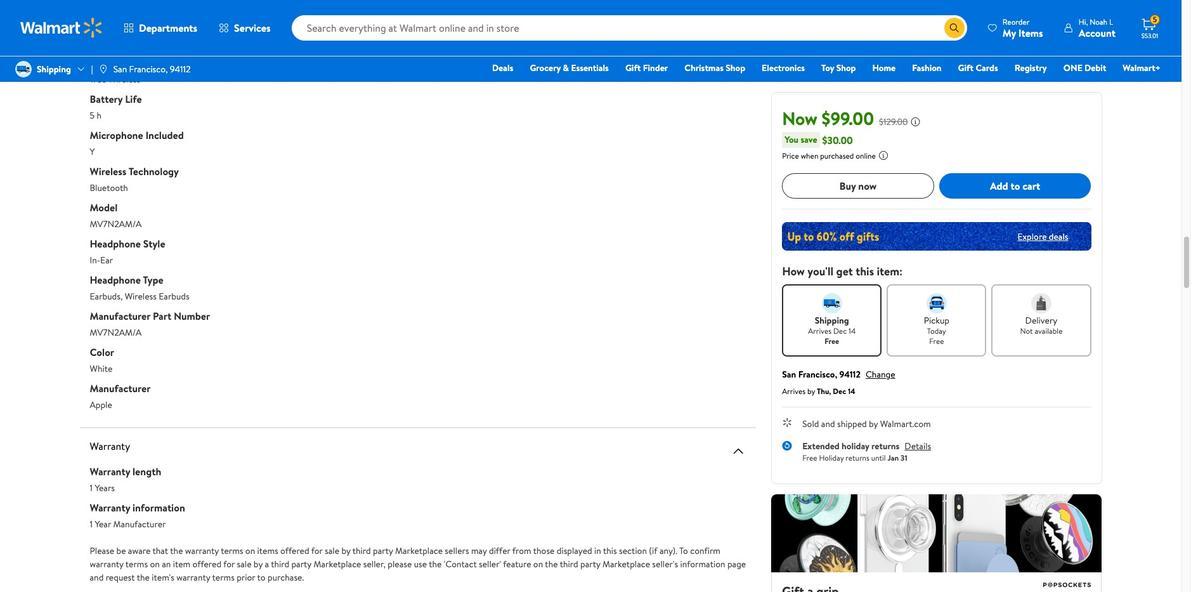 Task type: vqa. For each thing, say whether or not it's contained in the screenshot.
"Warranty" for Warranty information
yes



Task type: describe. For each thing, give the bounding box(es) containing it.
departments
[[139, 21, 197, 35]]

1 horizontal spatial this
[[856, 263, 875, 279]]

delivery
[[1026, 314, 1058, 327]]

may
[[471, 544, 487, 557]]

when
[[801, 150, 819, 161]]

debit
[[1085, 62, 1107, 74]]

1 horizontal spatial for
[[311, 544, 323, 557]]

brand
[[90, 19, 116, 33]]

deals link
[[487, 61, 519, 75]]

by inside san francisco, 94112 change arrives by thu, dec 14
[[808, 386, 816, 397]]

cards
[[976, 62, 999, 74]]

purchase.
[[268, 571, 304, 584]]

14 inside san francisco, 94112 change arrives by thu, dec 14
[[848, 386, 856, 397]]

94112 for san francisco, 94112 change arrives by thu, dec 14
[[840, 368, 861, 381]]

'contact
[[444, 558, 477, 570]]

1 horizontal spatial marketplace
[[395, 544, 443, 557]]

save
[[801, 133, 818, 146]]

an
[[162, 558, 171, 570]]

included
[[146, 128, 184, 142]]

5 inside wireless|microphone included|bluetooth brand apple headphone feature true wireless battery life 5 h microphone included y wireless technology bluetooth model mv7n2am/a headphone style in-ear headphone type earbuds, wireless earbuds manufacturer part number mv7n2am/a color white manufacturer apple
[[90, 109, 95, 122]]

available
[[1035, 326, 1063, 336]]

item:
[[877, 263, 903, 279]]

color
[[90, 345, 114, 359]]

registry link
[[1009, 61, 1053, 75]]

request
[[106, 571, 135, 584]]

fashion link
[[907, 61, 948, 75]]

details button
[[905, 440, 932, 452]]

price
[[783, 150, 799, 161]]

christmas shop
[[685, 62, 746, 74]]

san francisco, 94112
[[113, 63, 191, 75]]

2 headphone from the top
[[90, 236, 141, 250]]

1 inside warranty length 1 years
[[90, 481, 93, 494]]

31
[[901, 452, 908, 463]]

to
[[680, 544, 688, 557]]

san for san francisco, 94112
[[113, 63, 127, 75]]

l
[[1110, 16, 1114, 27]]

those
[[534, 544, 555, 557]]

gift for gift cards
[[959, 62, 974, 74]]

2 horizontal spatial marketplace
[[603, 558, 650, 570]]

0 vertical spatial sale
[[325, 544, 340, 557]]

seller,
[[364, 558, 386, 570]]

details
[[905, 440, 932, 452]]

buy now button
[[783, 173, 935, 199]]

buy now
[[840, 179, 877, 193]]

earbuds
[[159, 290, 190, 302]]

y
[[90, 145, 95, 158]]

length
[[133, 464, 161, 478]]

1 apple from the top
[[90, 36, 112, 49]]

buy
[[840, 179, 856, 193]]

earbuds,
[[90, 290, 123, 302]]

cart
[[1023, 179, 1041, 193]]

2 horizontal spatial on
[[534, 558, 543, 570]]

dec inside san francisco, 94112 change arrives by thu, dec 14
[[833, 386, 847, 397]]

please
[[388, 558, 412, 570]]

add to cart button
[[940, 173, 1092, 199]]

get
[[837, 263, 853, 279]]

Walmart Site-Wide search field
[[292, 15, 968, 41]]

warranty for warranty information
[[90, 500, 130, 514]]

1 vertical spatial wireless
[[90, 164, 127, 178]]

h
[[97, 109, 102, 122]]

gift cards link
[[953, 61, 1004, 75]]

be
[[116, 544, 126, 557]]

to inside button
[[1011, 179, 1021, 193]]

shop for toy shop
[[837, 62, 856, 74]]

0 horizontal spatial marketplace
[[314, 558, 361, 570]]

not
[[1021, 326, 1034, 336]]

electronics
[[762, 62, 805, 74]]

the right use
[[429, 558, 442, 570]]

5 $53.01
[[1142, 14, 1159, 40]]

gift for gift finder
[[626, 62, 641, 74]]

2 mv7n2am/a from the top
[[90, 326, 142, 339]]

prior
[[237, 571, 255, 584]]

electronics link
[[757, 61, 811, 75]]

holiday
[[842, 440, 870, 452]]

fashion
[[913, 62, 942, 74]]

walmart image
[[20, 18, 103, 38]]

deals
[[1050, 230, 1069, 243]]

arrives inside san francisco, 94112 change arrives by thu, dec 14
[[783, 386, 806, 397]]

one debit link
[[1058, 61, 1113, 75]]

1 vertical spatial offered
[[193, 558, 222, 570]]

walmart+
[[1123, 62, 1161, 74]]

$99.00
[[822, 106, 875, 131]]

search icon image
[[950, 23, 960, 33]]

aware
[[128, 544, 151, 557]]

0 horizontal spatial returns
[[846, 452, 870, 463]]

2 apple from the top
[[90, 398, 112, 411]]

ear
[[100, 254, 113, 266]]

explore deals
[[1018, 230, 1069, 243]]

holiday
[[820, 452, 844, 463]]

type
[[143, 273, 164, 287]]

white
[[90, 362, 113, 375]]

life
[[125, 92, 142, 106]]

dec inside shipping arrives dec 14 free
[[834, 326, 847, 336]]

section
[[619, 544, 647, 557]]

5 inside 5 $53.01
[[1154, 14, 1158, 25]]

3 headphone from the top
[[90, 273, 141, 287]]

change button
[[866, 368, 896, 381]]

one
[[1064, 62, 1083, 74]]

0 vertical spatial offered
[[281, 544, 309, 557]]

true
[[90, 73, 106, 85]]

item's
[[152, 571, 174, 584]]

in
[[595, 544, 601, 557]]

the left item's
[[137, 571, 150, 584]]

information inside please be aware that the warranty terms on items offered for sale by third party marketplace sellers may differ from those displayed in this section (if any). to confirm warranty terms on an item offered for sale by a third party marketplace seller, please use the 'contact seller' feature on the third party marketplace seller's information page and request the item's warranty terms prior to purchase.
[[681, 558, 726, 570]]

2 1 from the top
[[90, 518, 93, 530]]

differ
[[489, 544, 511, 557]]

today
[[928, 326, 947, 336]]

warranty length 1 years
[[90, 464, 161, 494]]

sellers
[[445, 544, 469, 557]]

style
[[143, 236, 165, 250]]

$30.00
[[823, 133, 853, 147]]

until
[[872, 452, 886, 463]]

0 vertical spatial manufacturer
[[90, 309, 150, 323]]

part
[[153, 309, 171, 323]]

seller's
[[653, 558, 679, 570]]



Task type: locate. For each thing, give the bounding box(es) containing it.
shipping down intent image for shipping
[[815, 314, 850, 327]]

the down those
[[545, 558, 558, 570]]

returns left 31
[[872, 440, 900, 452]]

on left the an
[[150, 558, 160, 570]]

online
[[856, 150, 876, 161]]

1 vertical spatial information
[[681, 558, 726, 570]]

warranty up item
[[185, 544, 219, 557]]

free left holiday
[[803, 452, 818, 463]]

purchased
[[821, 150, 854, 161]]

1 vertical spatial to
[[257, 571, 266, 584]]

2 gift from the left
[[959, 62, 974, 74]]

0 horizontal spatial third
[[271, 558, 289, 570]]

2 vertical spatial terms
[[212, 571, 235, 584]]

this right in
[[603, 544, 617, 557]]

san
[[113, 63, 127, 75], [783, 368, 797, 381]]

francisco, up thu,
[[799, 368, 838, 381]]

1 vertical spatial apple
[[90, 398, 112, 411]]

1 horizontal spatial 94112
[[840, 368, 861, 381]]

from
[[513, 544, 532, 557]]

shipping for shipping arrives dec 14 free
[[815, 314, 850, 327]]

party up seller,
[[373, 544, 393, 557]]

party down in
[[581, 558, 601, 570]]

services
[[234, 21, 271, 35]]

apple down brand
[[90, 36, 112, 49]]

the up item
[[170, 544, 183, 557]]

any).
[[660, 544, 678, 557]]

warranty for warranty length 1 years
[[90, 464, 130, 478]]

1
[[90, 481, 93, 494], [90, 518, 93, 530]]

1 vertical spatial san
[[783, 368, 797, 381]]

1 vertical spatial 14
[[848, 386, 856, 397]]

to left "cart" at top right
[[1011, 179, 1021, 193]]

extended holiday returns details free holiday returns until jan 31
[[803, 440, 932, 463]]

1 horizontal spatial third
[[353, 544, 371, 557]]

0 horizontal spatial gift
[[626, 62, 641, 74]]

2 vertical spatial manufacturer
[[113, 518, 166, 530]]

5 left h
[[90, 109, 95, 122]]

1 horizontal spatial and
[[822, 418, 836, 430]]

manufacturer down white
[[90, 381, 151, 395]]

dec right thu,
[[833, 386, 847, 397]]

1 horizontal spatial shop
[[837, 62, 856, 74]]

walmart.com
[[881, 418, 931, 430]]

walmart+ link
[[1118, 61, 1167, 75]]

pickup today free
[[924, 314, 950, 346]]

&
[[563, 62, 569, 74]]

2 vertical spatial warranty
[[177, 571, 210, 584]]

jan
[[888, 452, 899, 463]]

christmas shop link
[[679, 61, 751, 75]]

up to sixty percent off deals. shop now. image
[[783, 222, 1092, 251]]

shop right the 'christmas'
[[726, 62, 746, 74]]

shop
[[726, 62, 746, 74], [837, 62, 856, 74]]

2 vertical spatial headphone
[[90, 273, 141, 287]]

gift
[[626, 62, 641, 74], [959, 62, 974, 74]]

0 vertical spatial warranty
[[90, 439, 130, 453]]

2 horizontal spatial third
[[560, 558, 579, 570]]

0 vertical spatial 1
[[90, 481, 93, 494]]

1 horizontal spatial san
[[783, 368, 797, 381]]

warranty
[[185, 544, 219, 557], [90, 558, 124, 570], [177, 571, 210, 584]]

1 vertical spatial dec
[[833, 386, 847, 397]]

0 vertical spatial to
[[1011, 179, 1021, 193]]

0 horizontal spatial for
[[223, 558, 235, 570]]

warranty information
[[90, 500, 185, 514]]

san inside san francisco, 94112 change arrives by thu, dec 14
[[783, 368, 797, 381]]

bluetooth
[[90, 181, 128, 194]]

and left the request
[[90, 571, 104, 584]]

0 vertical spatial francisco,
[[129, 63, 168, 75]]

warranty up year
[[90, 500, 130, 514]]

third down displayed
[[560, 558, 579, 570]]

94112 inside san francisco, 94112 change arrives by thu, dec 14
[[840, 368, 861, 381]]

1 vertical spatial warranty
[[90, 558, 124, 570]]

headphone up ear
[[90, 236, 141, 250]]

items
[[257, 544, 278, 557]]

1 horizontal spatial offered
[[281, 544, 309, 557]]

 image right |
[[98, 64, 108, 74]]

free down pickup
[[930, 336, 945, 346]]

1 vertical spatial shipping
[[815, 314, 850, 327]]

0 vertical spatial terms
[[221, 544, 243, 557]]

this right get
[[856, 263, 875, 279]]

marketplace left seller,
[[314, 558, 361, 570]]

change
[[866, 368, 896, 381]]

christmas
[[685, 62, 724, 74]]

essentials
[[571, 62, 609, 74]]

1 vertical spatial 94112
[[840, 368, 861, 381]]

home link
[[867, 61, 902, 75]]

that
[[153, 544, 168, 557]]

san francisco, 94112 change arrives by thu, dec 14
[[783, 368, 896, 397]]

third up seller,
[[353, 544, 371, 557]]

gift cards
[[959, 62, 999, 74]]

to down a
[[257, 571, 266, 584]]

1 warranty from the top
[[90, 439, 130, 453]]

manufacturer down warranty information
[[113, 518, 166, 530]]

warranty for warranty
[[90, 439, 130, 453]]

warranty up warranty length 1 years
[[90, 439, 130, 453]]

0 vertical spatial shipping
[[37, 63, 71, 75]]

1 horizontal spatial  image
[[98, 64, 108, 74]]

wireless down type
[[125, 290, 157, 302]]

year
[[95, 518, 111, 530]]

0 vertical spatial dec
[[834, 326, 847, 336]]

0 horizontal spatial francisco,
[[129, 63, 168, 75]]

0 horizontal spatial to
[[257, 571, 266, 584]]

francisco, for san francisco, 94112
[[129, 63, 168, 75]]

1 dec from the top
[[834, 326, 847, 336]]

learn more about strikethrough prices image
[[911, 117, 921, 127]]

94112 down "departments" at the top of the page
[[170, 63, 191, 75]]

grocery & essentials link
[[524, 61, 615, 75]]

a
[[265, 558, 269, 570]]

shipping arrives dec 14 free
[[809, 314, 856, 346]]

1 vertical spatial 5
[[90, 109, 95, 122]]

0 vertical spatial mv7n2am/a
[[90, 217, 142, 230]]

free down intent image for shipping
[[825, 336, 840, 346]]

francisco, up life
[[129, 63, 168, 75]]

3 warranty from the top
[[90, 500, 130, 514]]

0 horizontal spatial party
[[292, 558, 312, 570]]

grocery & essentials
[[530, 62, 609, 74]]

1 1 from the top
[[90, 481, 93, 494]]

terms
[[221, 544, 243, 557], [126, 558, 148, 570], [212, 571, 235, 584]]

1 horizontal spatial arrives
[[809, 326, 832, 336]]

0 vertical spatial 94112
[[170, 63, 191, 75]]

feature
[[503, 558, 531, 570]]

mv7n2am/a down the model
[[90, 217, 142, 230]]

1 vertical spatial and
[[90, 571, 104, 584]]

0 horizontal spatial  image
[[15, 61, 32, 77]]

94112 left change
[[840, 368, 861, 381]]

for left a
[[223, 558, 235, 570]]

free inside pickup today free
[[930, 336, 945, 346]]

0 horizontal spatial on
[[150, 558, 160, 570]]

offered right item
[[193, 558, 222, 570]]

one debit
[[1064, 62, 1107, 74]]

on down those
[[534, 558, 543, 570]]

how you'll get this item:
[[783, 263, 903, 279]]

offered right items
[[281, 544, 309, 557]]

1 horizontal spatial 5
[[1154, 14, 1158, 25]]

1 vertical spatial warranty
[[90, 464, 130, 478]]

1 vertical spatial arrives
[[783, 386, 806, 397]]

arrives inside shipping arrives dec 14 free
[[809, 326, 832, 336]]

 image
[[15, 61, 32, 77], [98, 64, 108, 74]]

francisco, for san francisco, 94112 change arrives by thu, dec 14
[[799, 368, 838, 381]]

intent image for shipping image
[[822, 293, 843, 313]]

94112 for san francisco, 94112
[[170, 63, 191, 75]]

intent image for pickup image
[[927, 293, 947, 313]]

gift left cards
[[959, 62, 974, 74]]

1 mv7n2am/a from the top
[[90, 217, 142, 230]]

services button
[[208, 13, 282, 43]]

1 left years
[[90, 481, 93, 494]]

manufacturer down earbuds,
[[90, 309, 150, 323]]

for
[[311, 544, 323, 557], [223, 558, 235, 570]]

0 horizontal spatial shipping
[[37, 63, 71, 75]]

intent image for delivery image
[[1032, 293, 1052, 313]]

1 vertical spatial 1
[[90, 518, 93, 530]]

and right sold
[[822, 418, 836, 430]]

0 horizontal spatial this
[[603, 544, 617, 557]]

number
[[174, 309, 210, 323]]

on left items
[[245, 544, 255, 557]]

wireless up life
[[109, 73, 140, 85]]

2 horizontal spatial free
[[930, 336, 945, 346]]

third right a
[[271, 558, 289, 570]]

returns left until in the bottom of the page
[[846, 452, 870, 463]]

2 horizontal spatial party
[[581, 558, 601, 570]]

items
[[1019, 26, 1044, 40]]

shop right toy on the right of page
[[837, 62, 856, 74]]

$129.00
[[880, 115, 908, 128]]

1 vertical spatial for
[[223, 558, 235, 570]]

2 warranty from the top
[[90, 464, 130, 478]]

1 vertical spatial mv7n2am/a
[[90, 326, 142, 339]]

0 horizontal spatial 94112
[[170, 63, 191, 75]]

free
[[825, 336, 840, 346], [930, 336, 945, 346], [803, 452, 818, 463]]

arrives down intent image for shipping
[[809, 326, 832, 336]]

5 up $53.01
[[1154, 14, 1158, 25]]

0 horizontal spatial free
[[803, 452, 818, 463]]

wireless
[[109, 73, 140, 85], [90, 164, 127, 178], [125, 290, 157, 302]]

for right items
[[311, 544, 323, 557]]

terms left the prior
[[212, 571, 235, 584]]

pickup
[[924, 314, 950, 327]]

0 horizontal spatial arrives
[[783, 386, 806, 397]]

 image down walmart image
[[15, 61, 32, 77]]

free inside shipping arrives dec 14 free
[[825, 336, 840, 346]]

1 horizontal spatial to
[[1011, 179, 1021, 193]]

warranty up years
[[90, 464, 130, 478]]

1 vertical spatial sale
[[237, 558, 252, 570]]

1 horizontal spatial shipping
[[815, 314, 850, 327]]

(if
[[649, 544, 658, 557]]

headphone up earbuds,
[[90, 273, 141, 287]]

warranty down item
[[177, 571, 210, 584]]

0 horizontal spatial 5
[[90, 109, 95, 122]]

1 horizontal spatial gift
[[959, 62, 974, 74]]

mv7n2am/a up color
[[90, 326, 142, 339]]

terms up the prior
[[221, 544, 243, 557]]

2 shop from the left
[[837, 62, 856, 74]]

14 inside shipping arrives dec 14 free
[[849, 326, 856, 336]]

1 vertical spatial this
[[603, 544, 617, 557]]

1 horizontal spatial on
[[245, 544, 255, 557]]

0 horizontal spatial san
[[113, 63, 127, 75]]

san for san francisco, 94112 change arrives by thu, dec 14
[[783, 368, 797, 381]]

2 dec from the top
[[833, 386, 847, 397]]

registry
[[1015, 62, 1048, 74]]

sold and shipped by walmart.com
[[803, 418, 931, 430]]

use
[[414, 558, 427, 570]]

and inside please be aware that the warranty terms on items offered for sale by third party marketplace sellers may differ from those displayed in this section (if any). to confirm warranty terms on an item offered for sale by a third party marketplace seller, please use the 'contact seller' feature on the third party marketplace seller's information page and request the item's warranty terms prior to purchase.
[[90, 571, 104, 584]]

add to cart
[[991, 179, 1041, 193]]

information down confirm
[[681, 558, 726, 570]]

item
[[173, 558, 190, 570]]

francisco, inside san francisco, 94112 change arrives by thu, dec 14
[[799, 368, 838, 381]]

0 vertical spatial headphone
[[90, 56, 141, 69]]

$53.01
[[1142, 31, 1159, 40]]

free for details
[[803, 452, 818, 463]]

the
[[170, 544, 183, 557], [429, 558, 442, 570], [545, 558, 558, 570], [137, 571, 150, 584]]

2 vertical spatial warranty
[[90, 500, 130, 514]]

 image for shipping
[[15, 61, 32, 77]]

dec
[[834, 326, 847, 336], [833, 386, 847, 397]]

1 horizontal spatial francisco,
[[799, 368, 838, 381]]

1 horizontal spatial information
[[681, 558, 726, 570]]

terms down 'aware' at the left bottom
[[126, 558, 148, 570]]

shipping for shipping
[[37, 63, 71, 75]]

1 gift from the left
[[626, 62, 641, 74]]

reorder my items
[[1003, 16, 1044, 40]]

apple down white
[[90, 398, 112, 411]]

warranty down please
[[90, 558, 124, 570]]

0 vertical spatial warranty
[[185, 544, 219, 557]]

to inside please be aware that the warranty terms on items offered for sale by third party marketplace sellers may differ from those displayed in this section (if any). to confirm warranty terms on an item offered for sale by a third party marketplace seller, please use the 'contact seller' feature on the third party marketplace seller's information page and request the item's warranty terms prior to purchase.
[[257, 571, 266, 584]]

1 horizontal spatial free
[[825, 336, 840, 346]]

0 horizontal spatial information
[[133, 500, 185, 514]]

0 vertical spatial 14
[[849, 326, 856, 336]]

you
[[785, 133, 799, 146]]

free inside extended holiday returns details free holiday returns until jan 31
[[803, 452, 818, 463]]

0 vertical spatial arrives
[[809, 326, 832, 336]]

1 vertical spatial headphone
[[90, 236, 141, 250]]

0 vertical spatial for
[[311, 544, 323, 557]]

party up purchase.
[[292, 558, 312, 570]]

1 horizontal spatial returns
[[872, 440, 900, 452]]

free for 14
[[825, 336, 840, 346]]

marketplace down section
[[603, 558, 650, 570]]

14 up san francisco, 94112 change arrives by thu, dec 14
[[849, 326, 856, 336]]

marketplace up use
[[395, 544, 443, 557]]

0 vertical spatial 5
[[1154, 14, 1158, 25]]

shop for christmas shop
[[726, 62, 746, 74]]

0 vertical spatial apple
[[90, 36, 112, 49]]

0 vertical spatial wireless
[[109, 73, 140, 85]]

0 vertical spatial this
[[856, 263, 875, 279]]

toy shop link
[[816, 61, 862, 75]]

warranty image
[[731, 443, 746, 459]]

warranty
[[90, 439, 130, 453], [90, 464, 130, 478], [90, 500, 130, 514]]

this inside please be aware that the warranty terms on items offered for sale by third party marketplace sellers may differ from those displayed in this section (if any). to confirm warranty terms on an item offered for sale by a third party marketplace seller, please use the 'contact seller' feature on the third party marketplace seller's information page and request the item's warranty terms prior to purchase.
[[603, 544, 617, 557]]

1 vertical spatial terms
[[126, 558, 148, 570]]

0 vertical spatial and
[[822, 418, 836, 430]]

0 horizontal spatial and
[[90, 571, 104, 584]]

0 vertical spatial san
[[113, 63, 127, 75]]

hi, noah l account
[[1079, 16, 1116, 40]]

0 horizontal spatial sale
[[237, 558, 252, 570]]

arrives left thu,
[[783, 386, 806, 397]]

14 right thu,
[[848, 386, 856, 397]]

displayed
[[557, 544, 593, 557]]

1 left year
[[90, 518, 93, 530]]

information up 1 year manufacturer
[[133, 500, 185, 514]]

in-
[[90, 254, 100, 266]]

legal information image
[[879, 150, 889, 161]]

1 shop from the left
[[726, 62, 746, 74]]

shipping
[[37, 63, 71, 75], [815, 314, 850, 327]]

wireless up bluetooth
[[90, 164, 127, 178]]

thu,
[[817, 386, 832, 397]]

2 vertical spatial wireless
[[125, 290, 157, 302]]

toy
[[822, 62, 835, 74]]

 image for san francisco, 94112
[[98, 64, 108, 74]]

1 vertical spatial manufacturer
[[90, 381, 151, 395]]

1 horizontal spatial party
[[373, 544, 393, 557]]

dec down intent image for shipping
[[834, 326, 847, 336]]

shipping inside shipping arrives dec 14 free
[[815, 314, 850, 327]]

shipped
[[838, 418, 867, 430]]

departments button
[[113, 13, 208, 43]]

1 headphone from the top
[[90, 56, 141, 69]]

0 horizontal spatial shop
[[726, 62, 746, 74]]

0 vertical spatial information
[[133, 500, 185, 514]]

gift left finder
[[626, 62, 641, 74]]

shipping left |
[[37, 63, 71, 75]]

0 horizontal spatial offered
[[193, 558, 222, 570]]

and
[[822, 418, 836, 430], [90, 571, 104, 584]]

headphone up the true
[[90, 56, 141, 69]]

14
[[849, 326, 856, 336], [848, 386, 856, 397]]

returns
[[872, 440, 900, 452], [846, 452, 870, 463]]

Search search field
[[292, 15, 968, 41]]

warranty inside warranty length 1 years
[[90, 464, 130, 478]]



